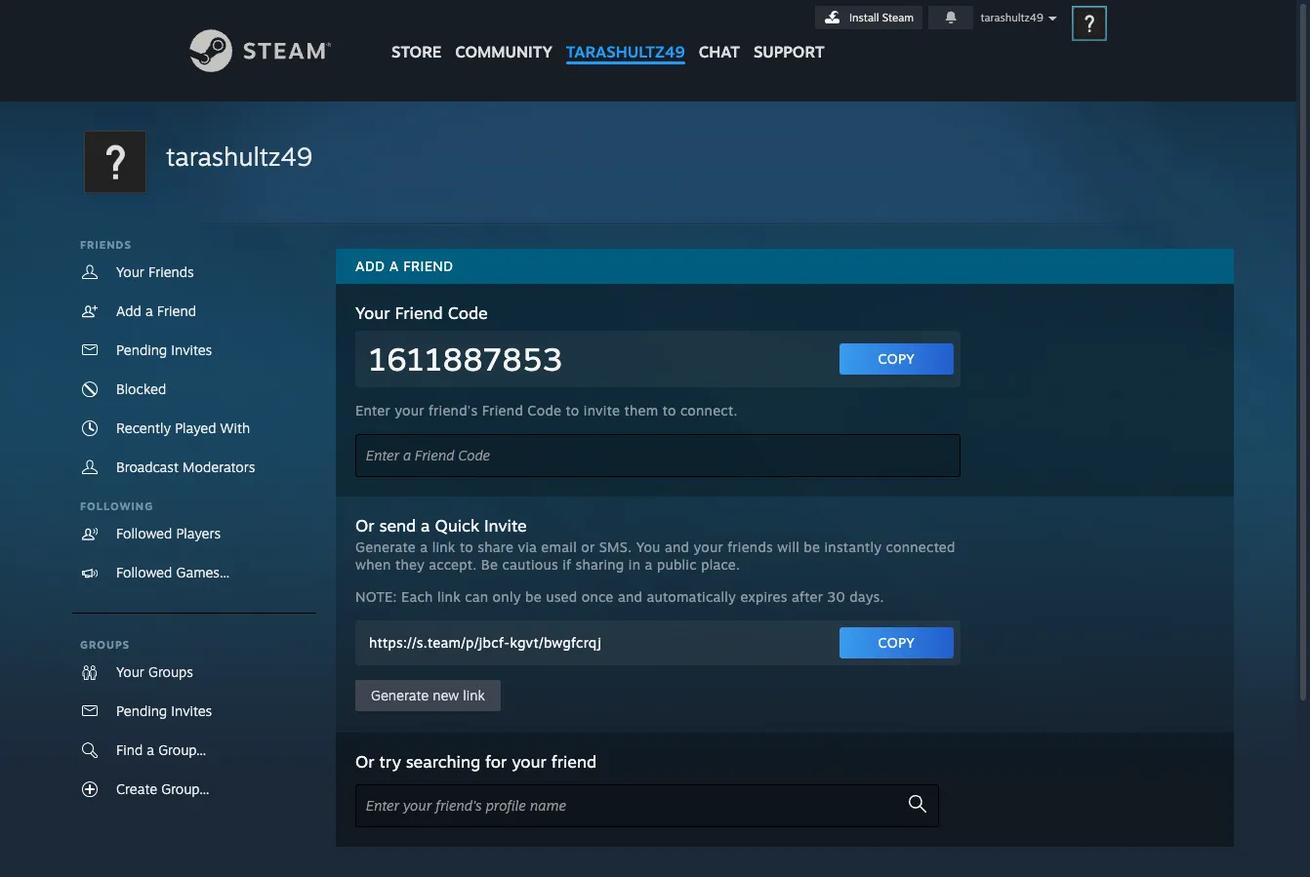 Task type: locate. For each thing, give the bounding box(es) containing it.
0 vertical spatial followed
[[116, 525, 172, 542]]

to right them
[[663, 402, 676, 419]]

add inside add a friend link
[[116, 303, 141, 319]]

copy button
[[839, 344, 954, 375], [839, 628, 954, 659]]

community link
[[448, 0, 559, 71]]

friends inside your friends link
[[148, 264, 194, 280]]

0 vertical spatial copy button
[[839, 344, 954, 375]]

2 followed from the top
[[116, 564, 172, 581]]

2 copy button from the top
[[839, 628, 954, 659]]

pending invites down add a friend
[[116, 342, 212, 358]]

copy
[[878, 350, 915, 367], [878, 635, 915, 651]]

you
[[636, 539, 661, 556]]

1 horizontal spatial tarashultz49 link
[[559, 0, 692, 71]]

1 horizontal spatial be
[[804, 539, 820, 556]]

pending invites up 'find a group...'
[[116, 703, 212, 720]]

link for new
[[463, 687, 485, 704]]

share
[[478, 539, 514, 556]]

0 vertical spatial pending
[[116, 342, 167, 358]]

0 horizontal spatial tarashultz49
[[166, 141, 312, 172]]

0 horizontal spatial tarashultz49 link
[[166, 139, 312, 175]]

1 vertical spatial link
[[437, 589, 461, 605]]

enter
[[355, 402, 390, 419]]

1 followed from the top
[[116, 525, 172, 542]]

after
[[792, 589, 823, 605]]

or for or send a quick invite generate a link to share via email or sms. you and your friends will be instantly connected when they accept. be cautious if sharing in a public place.
[[355, 515, 374, 536]]

expires
[[740, 589, 787, 605]]

in
[[629, 556, 641, 573]]

automatically
[[647, 589, 736, 605]]

tarashultz49 link
[[559, 0, 692, 71], [166, 139, 312, 175]]

1 pending invites from the top
[[116, 342, 212, 358]]

be right only
[[525, 589, 542, 605]]

1 vertical spatial pending
[[116, 703, 167, 720]]

0 horizontal spatial be
[[525, 589, 542, 605]]

1 vertical spatial or
[[355, 752, 374, 772]]

1 vertical spatial tarashultz49 link
[[166, 139, 312, 175]]

groups up 'find a group...'
[[148, 664, 193, 680]]

your up place.
[[694, 539, 723, 556]]

1 horizontal spatial your
[[512, 752, 547, 772]]

invites down your groups link
[[171, 703, 212, 720]]

0 vertical spatial invites
[[171, 342, 212, 358]]

add a friend link
[[72, 292, 316, 331]]

1 horizontal spatial friends
[[148, 264, 194, 280]]

tarashultz49 for topmost 'tarashultz49' link
[[566, 42, 685, 62]]

group... down find a group... link
[[161, 781, 209, 798]]

cautious
[[502, 556, 558, 573]]

install steam link
[[815, 6, 923, 29]]

add down the your friends
[[116, 303, 141, 319]]

0 vertical spatial pending invites
[[116, 342, 212, 358]]

2 copy from the top
[[878, 635, 915, 651]]

connected
[[886, 539, 956, 556]]

friend right for
[[551, 752, 597, 772]]

1 vertical spatial copy button
[[839, 628, 954, 659]]

your up "find" at the bottom left of the page
[[116, 664, 144, 680]]

a right send
[[421, 515, 430, 536]]

used
[[546, 589, 577, 605]]

moderators
[[183, 459, 255, 475]]

link right new
[[463, 687, 485, 704]]

add for add a friend
[[355, 258, 385, 274]]

0 vertical spatial add
[[355, 258, 385, 274]]

to
[[566, 402, 579, 419], [663, 402, 676, 419], [460, 539, 473, 556]]

recently played with
[[116, 420, 250, 436]]

be
[[804, 539, 820, 556], [525, 589, 542, 605]]

accept.
[[429, 556, 477, 573]]

groups up your groups
[[80, 638, 130, 652]]

2 vertical spatial your
[[512, 752, 547, 772]]

generate inside or send a quick invite generate a link to share via email or sms. you and your friends will be instantly connected when they accept. be cautious if sharing in a public place.
[[355, 539, 416, 556]]

they
[[395, 556, 425, 573]]

link inside button
[[463, 687, 485, 704]]

0 vertical spatial friends
[[80, 238, 132, 252]]

2 vertical spatial link
[[463, 687, 485, 704]]

code left invite on the left of the page
[[528, 402, 562, 419]]

find
[[116, 742, 143, 759]]

1 vertical spatial your
[[355, 303, 390, 323]]

0 vertical spatial copy
[[878, 350, 915, 367]]

your right enter
[[395, 402, 424, 419]]

pending invites link down add a friend
[[72, 331, 316, 370]]

0 vertical spatial link
[[432, 539, 456, 556]]

1 vertical spatial invites
[[171, 703, 212, 720]]

2 horizontal spatial to
[[663, 402, 676, 419]]

0 vertical spatial or
[[355, 515, 374, 536]]

a right in on the bottom of the page
[[645, 556, 653, 573]]

or left try
[[355, 752, 374, 772]]

invite
[[584, 402, 620, 419]]

0 horizontal spatial friend
[[403, 258, 453, 274]]

followed games...
[[116, 564, 230, 581]]

and up public
[[665, 539, 689, 556]]

support
[[754, 42, 825, 62]]

0 horizontal spatial friend
[[157, 303, 196, 319]]

1 vertical spatial your
[[694, 539, 723, 556]]

link inside or send a quick invite generate a link to share via email or sms. you and your friends will be instantly connected when they accept. be cautious if sharing in a public place.
[[432, 539, 456, 556]]

pending invites link up 'find a group...'
[[72, 692, 316, 731]]

to inside or send a quick invite generate a link to share via email or sms. you and your friends will be instantly connected when they accept. be cautious if sharing in a public place.
[[460, 539, 473, 556]]

or
[[355, 515, 374, 536], [355, 752, 374, 772]]

a right "find" at the bottom left of the page
[[147, 742, 154, 759]]

with
[[220, 420, 250, 436]]

1 horizontal spatial code
[[528, 402, 562, 419]]

tarashultz49 inside 'tarashultz49' link
[[566, 42, 685, 62]]

1 or from the top
[[355, 515, 374, 536]]

1 horizontal spatial tarashultz49
[[566, 42, 685, 62]]

0 vertical spatial and
[[665, 539, 689, 556]]

0 vertical spatial group...
[[158, 742, 206, 759]]

1 vertical spatial and
[[618, 589, 643, 605]]

1 horizontal spatial groups
[[148, 664, 193, 680]]

tarashultz49
[[981, 11, 1043, 24], [566, 42, 685, 62], [166, 141, 312, 172]]

or left send
[[355, 515, 374, 536]]

or
[[581, 539, 595, 556]]

0 horizontal spatial and
[[618, 589, 643, 605]]

1 vertical spatial followed
[[116, 564, 172, 581]]

0 horizontal spatial groups
[[80, 638, 130, 652]]

be inside or send a quick invite generate a link to share via email or sms. you and your friends will be instantly connected when they accept. be cautious if sharing in a public place.
[[804, 539, 820, 556]]

will
[[777, 539, 800, 556]]

link
[[432, 539, 456, 556], [437, 589, 461, 605], [463, 687, 485, 704]]

0 horizontal spatial add
[[116, 303, 141, 319]]

your right for
[[512, 752, 547, 772]]

1 vertical spatial pending invites
[[116, 703, 212, 720]]

0 vertical spatial tarashultz49
[[981, 11, 1043, 24]]

1 horizontal spatial and
[[665, 539, 689, 556]]

link left can on the left of page
[[437, 589, 461, 605]]

your up add a friend
[[116, 264, 144, 280]]

code up 1611887853 at the left top
[[448, 303, 488, 323]]

to up accept.
[[460, 539, 473, 556]]

0 vertical spatial pending invites link
[[72, 331, 316, 370]]

invites
[[171, 342, 212, 358], [171, 703, 212, 720]]

followed down following
[[116, 525, 172, 542]]

pending invites
[[116, 342, 212, 358], [116, 703, 212, 720]]

copy button for https://s.team/p/jbcf-kgvt/bwgfcrqj
[[839, 628, 954, 659]]

0 vertical spatial code
[[448, 303, 488, 323]]

friends up the your friends
[[80, 238, 132, 252]]

generate left new
[[371, 687, 429, 704]]

0 horizontal spatial to
[[460, 539, 473, 556]]

your friend code
[[355, 303, 488, 323]]

to left invite on the left of the page
[[566, 402, 579, 419]]

invites down add a friend link
[[171, 342, 212, 358]]

1 vertical spatial generate
[[371, 687, 429, 704]]

blocked link
[[72, 370, 316, 409]]

pending up "find" at the bottom left of the page
[[116, 703, 167, 720]]

followed games... link
[[72, 554, 316, 593]]

pending up blocked
[[116, 342, 167, 358]]

link up accept.
[[432, 539, 456, 556]]

2 vertical spatial your
[[116, 664, 144, 680]]

1 horizontal spatial friend
[[551, 752, 597, 772]]

2 pending invites from the top
[[116, 703, 212, 720]]

your
[[116, 264, 144, 280], [355, 303, 390, 323], [116, 664, 144, 680]]

0 horizontal spatial code
[[448, 303, 488, 323]]

create group... link
[[72, 770, 316, 809]]

generate
[[355, 539, 416, 556], [371, 687, 429, 704]]

note:
[[355, 589, 397, 605]]

2 vertical spatial tarashultz49
[[166, 141, 312, 172]]

your down add a friend
[[355, 303, 390, 323]]

2 invites from the top
[[171, 703, 212, 720]]

followed for followed players
[[116, 525, 172, 542]]

1 pending invites link from the top
[[72, 331, 316, 370]]

connect.
[[680, 402, 738, 419]]

1 vertical spatial be
[[525, 589, 542, 605]]

and down in on the bottom of the page
[[618, 589, 643, 605]]

pending invites for 1st pending invites "link" from the bottom
[[116, 703, 212, 720]]

1 vertical spatial friends
[[148, 264, 194, 280]]

1 vertical spatial tarashultz49
[[566, 42, 685, 62]]

groups
[[80, 638, 130, 652], [148, 664, 193, 680]]

to for code
[[663, 402, 676, 419]]

tarashultz49 for bottommost 'tarashultz49' link
[[166, 141, 312, 172]]

generate up when
[[355, 539, 416, 556]]

broadcast moderators
[[116, 459, 255, 475]]

and
[[665, 539, 689, 556], [618, 589, 643, 605]]

0 vertical spatial be
[[804, 539, 820, 556]]

1 copy from the top
[[878, 350, 915, 367]]

friend up your friend code
[[403, 258, 453, 274]]

1 vertical spatial add
[[116, 303, 141, 319]]

Enter a Friend Code text field
[[355, 434, 961, 477]]

0 vertical spatial your
[[116, 264, 144, 280]]

searching
[[406, 752, 480, 772]]

pending
[[116, 342, 167, 358], [116, 703, 167, 720]]

followed down followed players on the left
[[116, 564, 172, 581]]

0 vertical spatial your
[[395, 402, 424, 419]]

games...
[[176, 564, 230, 581]]

or inside or send a quick invite generate a link to share via email or sms. you and your friends will be instantly connected when they accept. be cautious if sharing in a public place.
[[355, 515, 374, 536]]

if
[[562, 556, 571, 573]]

1 horizontal spatial add
[[355, 258, 385, 274]]

followed
[[116, 525, 172, 542], [116, 564, 172, 581]]

0 vertical spatial friend
[[403, 258, 453, 274]]

1 vertical spatial copy
[[878, 635, 915, 651]]

2 horizontal spatial your
[[694, 539, 723, 556]]

friend inside add a friend link
[[157, 303, 196, 319]]

1 vertical spatial pending invites link
[[72, 692, 316, 731]]

generate inside button
[[371, 687, 429, 704]]

group...
[[158, 742, 206, 759], [161, 781, 209, 798]]

2 or from the top
[[355, 752, 374, 772]]

group... up create group... link
[[158, 742, 206, 759]]

friend down add a friend
[[395, 303, 443, 323]]

add up your friend code
[[355, 258, 385, 274]]

0 vertical spatial generate
[[355, 539, 416, 556]]

a
[[389, 258, 399, 274], [145, 303, 153, 319], [421, 515, 430, 536], [420, 539, 428, 556], [645, 556, 653, 573], [147, 742, 154, 759]]

1 invites from the top
[[171, 342, 212, 358]]

1 copy button from the top
[[839, 344, 954, 375]]

install
[[849, 11, 879, 24]]

recently played with link
[[72, 409, 316, 448]]

friend down your friends link
[[157, 303, 196, 319]]

2 horizontal spatial tarashultz49
[[981, 11, 1043, 24]]

to for invite
[[460, 539, 473, 556]]

code
[[448, 303, 488, 323], [528, 402, 562, 419]]

followed for followed games...
[[116, 564, 172, 581]]

when
[[355, 556, 391, 573]]

friends up add a friend
[[148, 264, 194, 280]]

be right will
[[804, 539, 820, 556]]

friend right friend's
[[482, 402, 523, 419]]



Task type: vqa. For each thing, say whether or not it's contained in the screenshot.
topmost Copy BUTTON
yes



Task type: describe. For each thing, give the bounding box(es) containing it.
followed players link
[[72, 514, 316, 554]]

1 vertical spatial code
[[528, 402, 562, 419]]

for
[[485, 752, 507, 772]]

your friends link
[[72, 253, 316, 292]]

only
[[493, 589, 521, 605]]

link for each
[[437, 589, 461, 605]]

add a friend
[[116, 303, 196, 319]]

install steam
[[849, 11, 914, 24]]

and inside or send a quick invite generate a link to share via email or sms. you and your friends will be instantly connected when they accept. be cautious if sharing in a public place.
[[665, 539, 689, 556]]

generate new link button
[[355, 680, 501, 712]]

sharing
[[575, 556, 624, 573]]

0 vertical spatial groups
[[80, 638, 130, 652]]

or for or try searching for your friend
[[355, 752, 374, 772]]

support link
[[747, 0, 831, 66]]

friends
[[728, 539, 773, 556]]

place.
[[701, 556, 740, 573]]

following
[[80, 500, 153, 514]]

a up your friend code
[[389, 258, 399, 274]]

new
[[433, 687, 459, 704]]

your for your friends
[[116, 264, 144, 280]]

quick
[[435, 515, 479, 536]]

create group...
[[116, 781, 209, 798]]

send
[[379, 515, 416, 536]]

your inside or send a quick invite generate a link to share via email or sms. you and your friends will be instantly connected when they accept. be cautious if sharing in a public place.
[[694, 539, 723, 556]]

chat link
[[692, 0, 747, 66]]

your groups
[[116, 664, 193, 680]]

add for add a friend
[[116, 303, 141, 319]]

1 pending from the top
[[116, 342, 167, 358]]

0 vertical spatial tarashultz49 link
[[559, 0, 692, 71]]

store
[[391, 42, 441, 62]]

1 vertical spatial friend
[[551, 752, 597, 772]]

your groups link
[[72, 653, 316, 692]]

store link
[[385, 0, 448, 71]]

or try searching for your friend
[[355, 752, 597, 772]]

pending invites for second pending invites "link" from the bottom of the page
[[116, 342, 212, 358]]

kgvt/bwgfcrqj
[[510, 635, 602, 651]]

2 horizontal spatial friend
[[482, 402, 523, 419]]

find a group... link
[[72, 731, 316, 770]]

0 horizontal spatial friends
[[80, 238, 132, 252]]

a up the they
[[420, 539, 428, 556]]

copy for https://s.team/p/jbcf-kgvt/bwgfcrqj
[[878, 635, 915, 651]]

broadcast moderators link
[[72, 448, 316, 487]]

played
[[175, 420, 216, 436]]

invite
[[484, 515, 527, 536]]

your for your groups
[[116, 664, 144, 680]]

enter your friend's friend code to invite them to connect.
[[355, 402, 738, 419]]

0 horizontal spatial your
[[395, 402, 424, 419]]

note: each link can only be used once and automatically expires after 30 days.
[[355, 589, 884, 605]]

them
[[624, 402, 658, 419]]

each
[[401, 589, 433, 605]]

2 pending invites link from the top
[[72, 692, 316, 731]]

invites for second pending invites "link" from the bottom of the page
[[171, 342, 212, 358]]

https://s.team/p/jbcf-
[[369, 635, 510, 651]]

chat
[[699, 42, 740, 62]]

generate new link
[[371, 687, 485, 704]]

recently
[[116, 420, 171, 436]]

be
[[481, 556, 498, 573]]

email
[[541, 539, 577, 556]]

friend's
[[429, 402, 478, 419]]

copy for 1611887853
[[878, 350, 915, 367]]

blocked
[[116, 381, 166, 397]]

broadcast
[[116, 459, 179, 475]]

can
[[465, 589, 488, 605]]

1611887853
[[369, 340, 563, 379]]

days.
[[850, 589, 884, 605]]

community
[[455, 42, 552, 62]]

1 vertical spatial group...
[[161, 781, 209, 798]]

your friends
[[116, 264, 194, 280]]

add a friend
[[355, 258, 453, 274]]

players
[[176, 525, 221, 542]]

public
[[657, 556, 697, 573]]

1 vertical spatial groups
[[148, 664, 193, 680]]

Enter your friend's profile name text field
[[355, 785, 939, 828]]

find a group...
[[116, 742, 206, 759]]

try
[[379, 752, 401, 772]]

30
[[827, 589, 845, 605]]

via
[[518, 539, 537, 556]]

https://s.team/p/jbcf-kgvt/bwgfcrqj
[[369, 635, 602, 651]]

invites for 1st pending invites "link" from the bottom
[[171, 703, 212, 720]]

instantly
[[825, 539, 882, 556]]

1 horizontal spatial friend
[[395, 303, 443, 323]]

your for your friend code
[[355, 303, 390, 323]]

steam
[[882, 11, 914, 24]]

a down the your friends
[[145, 303, 153, 319]]

create
[[116, 781, 157, 798]]

sms.
[[599, 539, 632, 556]]

or send a quick invite generate a link to share via email or sms. you and your friends will be instantly connected when they accept. be cautious if sharing in a public place.
[[355, 515, 956, 573]]

followed players
[[116, 525, 221, 542]]

2 pending from the top
[[116, 703, 167, 720]]

once
[[582, 589, 614, 605]]

copy button for 1611887853
[[839, 344, 954, 375]]

1 horizontal spatial to
[[566, 402, 579, 419]]



